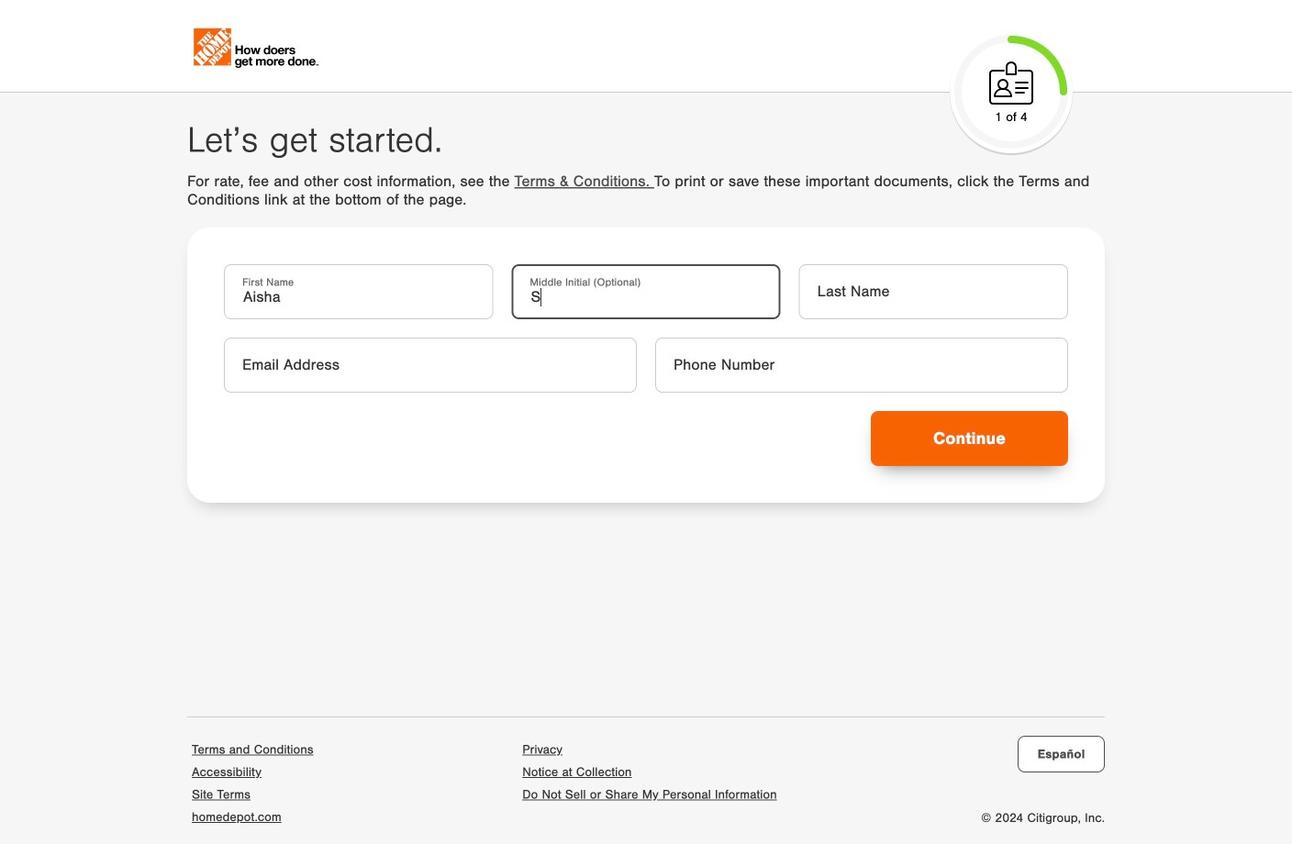 Task type: locate. For each thing, give the bounding box(es) containing it.
0 horizontal spatial list
[[187, 736, 318, 830]]

1 list from the left
[[187, 736, 318, 830]]

1 horizontal spatial list
[[518, 736, 782, 803]]

the home depot application form image
[[187, 22, 740, 70]]

2 list from the left
[[518, 736, 782, 803]]

Email Address field
[[224, 338, 637, 393]]

figure
[[986, 58, 1037, 109]]

2024Citigroup, Inc. text field
[[981, 811, 1105, 826]]

First Name text field
[[224, 264, 493, 319]]

list
[[187, 736, 318, 830], [518, 736, 782, 803]]

Phone Number field
[[655, 338, 1068, 393]]



Task type: describe. For each thing, give the bounding box(es) containing it.
the home depot application form element
[[187, 9, 536, 83]]

Middle Initial (Optional) text field
[[511, 264, 781, 319]]

Last Name field
[[799, 264, 1068, 319]]



